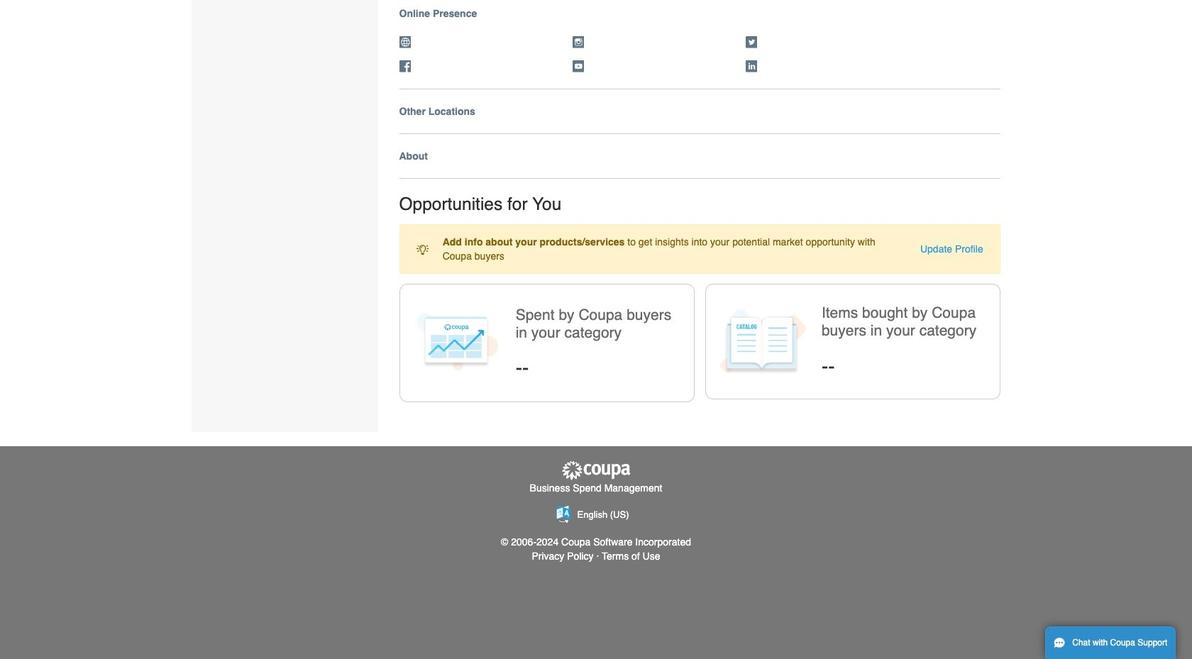 Task type: describe. For each thing, give the bounding box(es) containing it.
coupa supplier portal image
[[561, 461, 632, 481]]



Task type: vqa. For each thing, say whether or not it's contained in the screenshot.
with
no



Task type: locate. For each thing, give the bounding box(es) containing it.
alert
[[399, 224, 1001, 274]]



